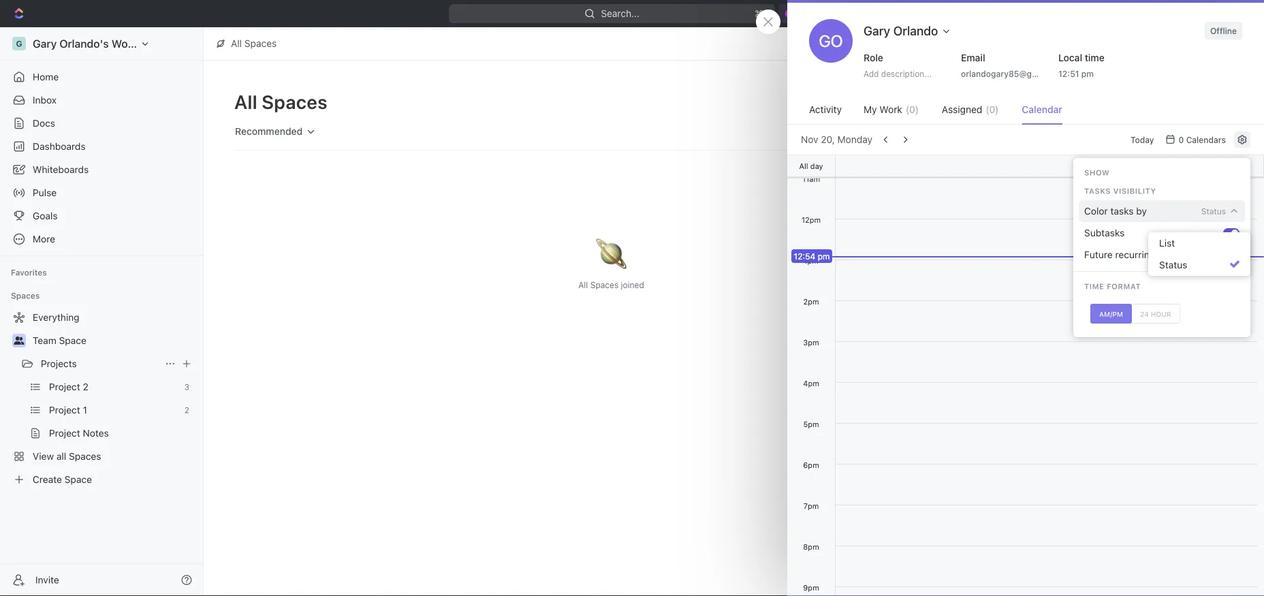 Task type: describe. For each thing, give the bounding box(es) containing it.
upgrade link
[[1078, 4, 1143, 23]]

subtasks button
[[1079, 222, 1224, 244]]

role add description...
[[864, 52, 932, 78]]

go
[[819, 31, 843, 50]]

24
[[1141, 310, 1149, 318]]

day
[[811, 161, 824, 170]]

recurring
[[1116, 249, 1156, 260]]

offline
[[1211, 26, 1237, 35]]

csv
[[1102, 538, 1117, 547]]

in
[[1087, 114, 1093, 124]]

my
[[864, 104, 877, 115]]

whiteboards
[[33, 164, 89, 175]]

shown
[[1059, 114, 1084, 124]]

9pm
[[804, 583, 820, 592]]

new space button
[[910, 91, 989, 113]]

12:51
[[1059, 69, 1080, 78]]

team space inside tree
[[33, 335, 86, 346]]

1 horizontal spatial team
[[1054, 150, 1078, 161]]

color
[[1085, 205, 1108, 217]]

projects link
[[41, 353, 159, 375]]

visible spaces spaces shown in your left sidebar.
[[1029, 95, 1161, 124]]

excel
[[1073, 538, 1092, 547]]

pulse
[[33, 187, 57, 198]]

upgrade
[[1097, 8, 1136, 19]]

home link
[[5, 66, 198, 88]]

team space link
[[33, 330, 195, 352]]

time format
[[1085, 282, 1142, 291]]

⌘k
[[755, 8, 770, 19]]

excel & csv link
[[1057, 525, 1122, 559]]

12pm
[[802, 215, 821, 224]]

8pm
[[804, 542, 820, 551]]

projects
[[41, 358, 77, 369]]

inbox
[[33, 94, 57, 106]]

format
[[1107, 282, 1142, 291]]

show
[[1085, 168, 1110, 177]]

visible
[[1029, 95, 1065, 110]]

pm
[[1082, 69, 1094, 78]]

color tasks by
[[1085, 205, 1147, 217]]

1 horizontal spatial user group image
[[1033, 152, 1042, 159]]

goals
[[33, 210, 58, 221]]

2pm
[[804, 297, 819, 306]]

inbox link
[[5, 89, 198, 111]]

local
[[1059, 52, 1083, 63]]

future recurring tasks button
[[1079, 244, 1224, 266]]

new space
[[931, 96, 981, 108]]

your
[[1096, 114, 1113, 124]]

search...
[[601, 8, 640, 19]]

favorites button
[[5, 264, 52, 281]]

orlandogary85@gmail.com
[[961, 69, 1068, 78]]

work
[[880, 104, 903, 115]]

&
[[1094, 538, 1100, 547]]

subtasks
[[1085, 227, 1125, 238]]

goals link
[[5, 205, 198, 227]]

list button
[[1154, 232, 1246, 254]]

status inside button
[[1160, 259, 1188, 270]]

am/pm
[[1100, 310, 1124, 318]]

5pm
[[804, 420, 820, 429]]

add description... button
[[859, 65, 949, 82]]

all day
[[800, 161, 824, 170]]

whiteboards link
[[5, 159, 198, 181]]

hour
[[1151, 310, 1172, 318]]

list
[[1160, 237, 1176, 249]]

0 horizontal spatial tasks
[[1111, 205, 1134, 217]]



Task type: locate. For each thing, give the bounding box(es) containing it.
space
[[953, 96, 981, 108], [1081, 150, 1109, 161], [59, 335, 86, 346]]

1 vertical spatial status
[[1160, 259, 1188, 270]]

all
[[231, 38, 242, 49], [234, 90, 257, 113], [800, 161, 809, 170], [579, 280, 588, 290]]

4pm
[[804, 379, 820, 388]]

today
[[1131, 135, 1155, 144]]

space inside button
[[953, 96, 981, 108]]

1 horizontal spatial team space
[[1054, 150, 1109, 161]]

activity
[[810, 104, 842, 115]]

sidebar navigation
[[0, 27, 204, 596]]

time
[[1085, 52, 1105, 63]]

team space up show
[[1054, 150, 1109, 161]]

new down description...
[[931, 96, 951, 108]]

3pm
[[804, 338, 820, 347]]

tree inside 'sidebar' navigation
[[5, 307, 198, 491]]

0 horizontal spatial space
[[59, 335, 86, 346]]

1 vertical spatial team
[[33, 335, 56, 346]]

today button
[[1126, 132, 1160, 148]]

0 vertical spatial team space
[[1054, 150, 1109, 161]]

tasks down the list
[[1158, 249, 1182, 260]]

spaces inside 'sidebar' navigation
[[11, 291, 40, 301]]

role
[[864, 52, 884, 63]]

docs
[[33, 118, 55, 129]]

new inside button
[[931, 96, 951, 108]]

0 horizontal spatial new
[[931, 96, 951, 108]]

0 horizontal spatial team space
[[33, 335, 86, 346]]

email orlandogary85@gmail.com
[[961, 52, 1068, 78]]

team up projects
[[33, 335, 56, 346]]

joined
[[621, 280, 644, 290]]

favorites
[[11, 268, 47, 277]]

description...
[[882, 69, 932, 78]]

new inside button
[[1168, 8, 1188, 19]]

tasks
[[1085, 187, 1111, 196]]

0 vertical spatial status
[[1202, 206, 1227, 216]]

future
[[1085, 249, 1113, 260]]

by
[[1137, 205, 1147, 217]]

invite
[[35, 574, 59, 586]]

0 horizontal spatial team
[[33, 335, 56, 346]]

new right upgrade
[[1168, 8, 1188, 19]]

new for new
[[1168, 8, 1188, 19]]

tasks left by
[[1111, 205, 1134, 217]]

user group image inside tree
[[14, 337, 24, 345]]

excel & csv
[[1073, 538, 1117, 547]]

tasks
[[1111, 205, 1134, 217], [1158, 249, 1182, 260]]

1 vertical spatial all spaces
[[234, 90, 328, 113]]

1 vertical spatial new
[[931, 96, 951, 108]]

calendar
[[1022, 104, 1063, 115]]

1pm
[[804, 256, 819, 265]]

tree containing team space
[[5, 307, 198, 491]]

0 vertical spatial all spaces
[[231, 38, 277, 49]]

team space
[[1054, 150, 1109, 161], [33, 335, 86, 346]]

0 horizontal spatial status
[[1160, 259, 1188, 270]]

space inside tree
[[59, 335, 86, 346]]

tasks inside button
[[1158, 249, 1182, 260]]

assigned
[[942, 104, 983, 115]]

0 vertical spatial space
[[953, 96, 981, 108]]

2 horizontal spatial space
[[1081, 150, 1109, 161]]

spaces
[[245, 38, 277, 49], [262, 90, 328, 113], [1068, 95, 1108, 110], [1029, 114, 1057, 124], [591, 280, 619, 290], [11, 291, 40, 301]]

all spaces joined
[[579, 280, 644, 290]]

docs link
[[5, 112, 198, 134]]

1 horizontal spatial space
[[953, 96, 981, 108]]

all spaces
[[231, 38, 277, 49], [234, 90, 328, 113]]

team space up projects
[[33, 335, 86, 346]]

future recurring tasks
[[1085, 249, 1182, 260]]

0 horizontal spatial user group image
[[14, 337, 24, 345]]

11am
[[803, 174, 820, 183]]

status button
[[1154, 254, 1246, 276]]

1 vertical spatial team space
[[33, 335, 86, 346]]

team
[[1054, 150, 1078, 161], [33, 335, 56, 346]]

left
[[1115, 114, 1128, 124]]

1 vertical spatial space
[[1081, 150, 1109, 161]]

space up projects
[[59, 335, 86, 346]]

home
[[33, 71, 59, 82]]

local time 12:51 pm
[[1059, 52, 1105, 78]]

email
[[961, 52, 986, 63]]

time
[[1085, 282, 1105, 291]]

pulse link
[[5, 182, 198, 204]]

tree
[[5, 307, 198, 491]]

1 vertical spatial tasks
[[1158, 249, 1182, 260]]

1 horizontal spatial new
[[1168, 8, 1188, 19]]

2 vertical spatial space
[[59, 335, 86, 346]]

0 vertical spatial user group image
[[1033, 152, 1042, 159]]

1 vertical spatial user group image
[[14, 337, 24, 345]]

visibility
[[1114, 187, 1157, 196]]

new button
[[1149, 3, 1196, 25]]

user group image
[[1033, 152, 1042, 159], [14, 337, 24, 345]]

status down the list
[[1160, 259, 1188, 270]]

my work
[[864, 104, 903, 115]]

dashboards link
[[5, 136, 198, 157]]

6pm
[[804, 461, 820, 470]]

add
[[864, 69, 879, 78]]

1 horizontal spatial status
[[1202, 206, 1227, 216]]

team down shown
[[1054, 150, 1078, 161]]

dashboards
[[33, 141, 86, 152]]

space down email at the top of the page
[[953, 96, 981, 108]]

24 hour
[[1141, 310, 1172, 318]]

0 vertical spatial tasks
[[1111, 205, 1134, 217]]

space up show
[[1081, 150, 1109, 161]]

team inside team space link
[[33, 335, 56, 346]]

1 horizontal spatial tasks
[[1158, 249, 1182, 260]]

sidebar.
[[1130, 114, 1161, 124]]

0 vertical spatial team
[[1054, 150, 1078, 161]]

status
[[1202, 206, 1227, 216], [1160, 259, 1188, 270]]

new for new space
[[931, 96, 951, 108]]

tasks visibility
[[1085, 187, 1157, 196]]

7pm
[[804, 502, 819, 510]]

status up list button
[[1202, 206, 1227, 216]]

0 vertical spatial new
[[1168, 8, 1188, 19]]



Task type: vqa. For each thing, say whether or not it's contained in the screenshot.
tasks
yes



